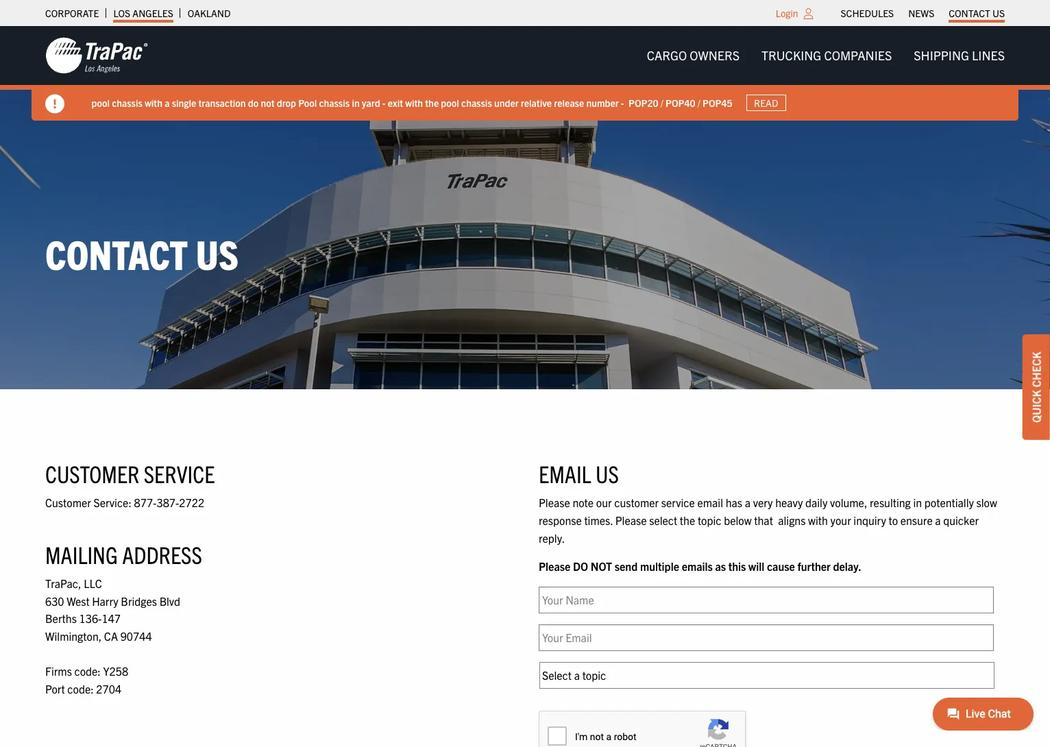 Task type: locate. For each thing, give the bounding box(es) containing it.
yard
[[362, 96, 380, 109]]

1 vertical spatial menu bar
[[636, 42, 1016, 69]]

us
[[993, 7, 1005, 19], [196, 228, 239, 278], [596, 459, 619, 488]]

the right exit
[[426, 96, 439, 109]]

0 vertical spatial please
[[539, 496, 570, 510]]

please left do
[[539, 559, 570, 573]]

0 horizontal spatial the
[[426, 96, 439, 109]]

please for our
[[539, 496, 570, 510]]

1 - from the left
[[383, 96, 386, 109]]

1 vertical spatial please
[[615, 513, 647, 527]]

pool
[[92, 96, 110, 109], [441, 96, 459, 109]]

owners
[[690, 47, 740, 63]]

with left "single"
[[145, 96, 163, 109]]

1 customer from the top
[[45, 459, 139, 488]]

email us
[[539, 459, 619, 488]]

in
[[352, 96, 360, 109], [913, 496, 922, 510]]

exit
[[388, 96, 403, 109]]

with right exit
[[406, 96, 423, 109]]

with down daily
[[808, 513, 828, 527]]

630
[[45, 594, 64, 608]]

inquiry
[[854, 513, 886, 527]]

number
[[587, 96, 619, 109]]

1 vertical spatial contact
[[45, 228, 188, 278]]

read link
[[747, 94, 787, 111]]

0 vertical spatial menu bar
[[834, 3, 1012, 23]]

136-
[[79, 612, 102, 625]]

please up response
[[539, 496, 570, 510]]

y258
[[103, 664, 128, 678]]

1 pool from the left
[[92, 96, 110, 109]]

please for not
[[539, 559, 570, 573]]

times.
[[584, 513, 613, 527]]

1 vertical spatial a
[[745, 496, 751, 510]]

oakland link
[[188, 3, 231, 23]]

3 chassis from the left
[[462, 96, 492, 109]]

release
[[554, 96, 585, 109]]

1 horizontal spatial contact
[[949, 7, 990, 19]]

- left exit
[[383, 96, 386, 109]]

west
[[67, 594, 90, 608]]

pool right exit
[[441, 96, 459, 109]]

menu bar containing cargo owners
[[636, 42, 1016, 69]]

2 - from the left
[[621, 96, 625, 109]]

1 vertical spatial in
[[913, 496, 922, 510]]

0 vertical spatial customer
[[45, 459, 139, 488]]

los angeles image
[[45, 36, 148, 75]]

code: right port
[[67, 682, 94, 696]]

menu bar inside banner
[[636, 42, 1016, 69]]

menu bar down light icon
[[636, 42, 1016, 69]]

please down customer
[[615, 513, 647, 527]]

select
[[649, 513, 677, 527]]

lines
[[972, 47, 1005, 63]]

the inside the please note our customer service email has a very heavy daily volume, resulting in potentially slow response times. please select the topic below that  aligns with your inquiry to ensure a quicker reply.
[[680, 513, 695, 527]]

/ left pop45
[[698, 96, 701, 109]]

pool
[[299, 96, 317, 109]]

address
[[122, 539, 202, 569]]

/ left pop40
[[661, 96, 664, 109]]

a down the potentially on the bottom
[[935, 513, 941, 527]]

customer service: 877-387-2722
[[45, 496, 204, 510]]

our
[[596, 496, 612, 510]]

customer left 'service:'
[[45, 496, 91, 510]]

resulting
[[870, 496, 911, 510]]

0 horizontal spatial pool
[[92, 96, 110, 109]]

customer for customer service
[[45, 459, 139, 488]]

2 horizontal spatial a
[[935, 513, 941, 527]]

menu bar up shipping
[[834, 3, 1012, 23]]

1 horizontal spatial contact us
[[949, 7, 1005, 19]]

menu bar
[[834, 3, 1012, 23], [636, 42, 1016, 69]]

quick check
[[1030, 352, 1043, 423]]

2 vertical spatial us
[[596, 459, 619, 488]]

transaction
[[199, 96, 246, 109]]

1 horizontal spatial chassis
[[319, 96, 350, 109]]

with
[[145, 96, 163, 109], [406, 96, 423, 109], [808, 513, 828, 527]]

please do not send multiple emails as this will cause further delay.
[[539, 559, 861, 573]]

1 horizontal spatial the
[[680, 513, 695, 527]]

contact inside menu bar
[[949, 7, 990, 19]]

1 horizontal spatial -
[[621, 96, 625, 109]]

oakland
[[188, 7, 231, 19]]

response
[[539, 513, 582, 527]]

1 vertical spatial customer
[[45, 496, 91, 510]]

service
[[144, 459, 215, 488]]

2 chassis from the left
[[319, 96, 350, 109]]

1 vertical spatial the
[[680, 513, 695, 527]]

0 horizontal spatial chassis
[[112, 96, 143, 109]]

shipping lines link
[[903, 42, 1016, 69]]

as
[[715, 559, 726, 573]]

customer up 'service:'
[[45, 459, 139, 488]]

2 horizontal spatial with
[[808, 513, 828, 527]]

2 customer from the top
[[45, 496, 91, 510]]

Your Email text field
[[539, 624, 994, 651]]

2 vertical spatial a
[[935, 513, 941, 527]]

trucking companies
[[762, 47, 892, 63]]

email
[[697, 496, 723, 510]]

0 vertical spatial the
[[426, 96, 439, 109]]

0 vertical spatial contact us
[[949, 7, 1005, 19]]

cargo owners
[[647, 47, 740, 63]]

0 vertical spatial in
[[352, 96, 360, 109]]

customer for customer service: 877-387-2722
[[45, 496, 91, 510]]

2 horizontal spatial us
[[993, 7, 1005, 19]]

0 horizontal spatial contact
[[45, 228, 188, 278]]

los angeles
[[113, 7, 173, 19]]

-
[[383, 96, 386, 109], [621, 96, 625, 109]]

corporate link
[[45, 3, 99, 23]]

in inside the please note our customer service email has a very heavy daily volume, resulting in potentially slow response times. please select the topic below that  aligns with your inquiry to ensure a quicker reply.
[[913, 496, 922, 510]]

banner
[[0, 26, 1050, 121]]

in up ensure
[[913, 496, 922, 510]]

1 horizontal spatial /
[[698, 96, 701, 109]]

schedules
[[841, 7, 894, 19]]

customer
[[614, 496, 659, 510]]

the down service
[[680, 513, 695, 527]]

contact
[[949, 7, 990, 19], [45, 228, 188, 278]]

1 horizontal spatial pool
[[441, 96, 459, 109]]

2 vertical spatial please
[[539, 559, 570, 573]]

trapac, llc 630 west harry bridges blvd berths 136-147 wilmington, ca 90744
[[45, 577, 180, 643]]

a right "has" on the right bottom
[[745, 496, 751, 510]]

0 horizontal spatial us
[[196, 228, 239, 278]]

news link
[[908, 3, 934, 23]]

2 horizontal spatial chassis
[[462, 96, 492, 109]]

a left "single"
[[165, 96, 170, 109]]

pool right solid icon
[[92, 96, 110, 109]]

not
[[591, 559, 612, 573]]

1 horizontal spatial a
[[745, 496, 751, 510]]

send
[[615, 559, 638, 573]]

Your Name text field
[[539, 587, 994, 613]]

companies
[[824, 47, 892, 63]]

chassis down the los angeles image
[[112, 96, 143, 109]]

your
[[830, 513, 851, 527]]

code: up 2704
[[74, 664, 101, 678]]

delay.
[[833, 559, 861, 573]]

2704
[[96, 682, 121, 696]]

to
[[889, 513, 898, 527]]

0 vertical spatial contact
[[949, 7, 990, 19]]

cargo
[[647, 47, 687, 63]]

0 horizontal spatial contact us
[[45, 228, 239, 278]]

in left the yard
[[352, 96, 360, 109]]

0 horizontal spatial /
[[661, 96, 664, 109]]

0 vertical spatial us
[[993, 7, 1005, 19]]

customer
[[45, 459, 139, 488], [45, 496, 91, 510]]

los
[[113, 7, 130, 19]]

do
[[573, 559, 588, 573]]

0 horizontal spatial -
[[383, 96, 386, 109]]

1 horizontal spatial in
[[913, 496, 922, 510]]

0 horizontal spatial in
[[352, 96, 360, 109]]

chassis
[[112, 96, 143, 109], [319, 96, 350, 109], [462, 96, 492, 109]]

0 horizontal spatial a
[[165, 96, 170, 109]]

the inside banner
[[426, 96, 439, 109]]

emails
[[682, 559, 713, 573]]

the
[[426, 96, 439, 109], [680, 513, 695, 527]]

chassis right pool
[[319, 96, 350, 109]]

los angeles link
[[113, 3, 173, 23]]

- right "number"
[[621, 96, 625, 109]]

chassis left under
[[462, 96, 492, 109]]

1 vertical spatial contact us
[[45, 228, 239, 278]]



Task type: vqa. For each thing, say whether or not it's contained in the screenshot.
"Status" corresponding to Email
no



Task type: describe. For each thing, give the bounding box(es) containing it.
login
[[776, 7, 798, 19]]

drop
[[277, 96, 296, 109]]

email
[[539, 459, 591, 488]]

quick check link
[[1023, 335, 1050, 440]]

banner containing cargo owners
[[0, 26, 1050, 121]]

2722
[[179, 496, 204, 510]]

has
[[726, 496, 742, 510]]

877-
[[134, 496, 157, 510]]

login link
[[776, 7, 798, 19]]

read
[[754, 97, 779, 109]]

quick
[[1030, 390, 1043, 423]]

cargo owners link
[[636, 42, 751, 69]]

single
[[172, 96, 197, 109]]

heavy
[[775, 496, 803, 510]]

1 horizontal spatial us
[[596, 459, 619, 488]]

under
[[495, 96, 519, 109]]

corporate
[[45, 7, 99, 19]]

customer service
[[45, 459, 215, 488]]

trucking companies link
[[751, 42, 903, 69]]

shipping lines
[[914, 47, 1005, 63]]

note
[[573, 496, 594, 510]]

1 vertical spatial us
[[196, 228, 239, 278]]

schedules link
[[841, 3, 894, 23]]

quicker
[[943, 513, 979, 527]]

contact us link
[[949, 3, 1005, 23]]

1 / from the left
[[661, 96, 664, 109]]

further
[[798, 559, 831, 573]]

shipping
[[914, 47, 969, 63]]

2 pool from the left
[[441, 96, 459, 109]]

daily
[[805, 496, 828, 510]]

1 horizontal spatial with
[[406, 96, 423, 109]]

slow
[[976, 496, 997, 510]]

service
[[661, 496, 695, 510]]

trapac,
[[45, 577, 81, 590]]

with inside the please note our customer service email has a very heavy daily volume, resulting in potentially slow response times. please select the topic below that  aligns with your inquiry to ensure a quicker reply.
[[808, 513, 828, 527]]

potentially
[[925, 496, 974, 510]]

light image
[[804, 8, 813, 19]]

2 / from the left
[[698, 96, 701, 109]]

us inside menu bar
[[993, 7, 1005, 19]]

volume,
[[830, 496, 867, 510]]

pop20
[[629, 96, 659, 109]]

multiple
[[640, 559, 679, 573]]

menu bar containing schedules
[[834, 3, 1012, 23]]

bridges
[[121, 594, 157, 608]]

blvd
[[159, 594, 180, 608]]

that
[[754, 513, 773, 527]]

90744
[[120, 629, 152, 643]]

387-
[[157, 496, 179, 510]]

will
[[749, 559, 764, 573]]

pool chassis with a single transaction  do not drop pool chassis in yard -  exit with the pool chassis under relative release number -  pop20 / pop40 / pop45
[[92, 96, 733, 109]]

mailing
[[45, 539, 118, 569]]

this
[[728, 559, 746, 573]]

1 vertical spatial code:
[[67, 682, 94, 696]]

do
[[248, 96, 259, 109]]

trucking
[[762, 47, 821, 63]]

firms
[[45, 664, 72, 678]]

147
[[102, 612, 121, 625]]

check
[[1030, 352, 1043, 387]]

not
[[261, 96, 275, 109]]

0 vertical spatial a
[[165, 96, 170, 109]]

ca
[[104, 629, 118, 643]]

port
[[45, 682, 65, 696]]

please note our customer service email has a very heavy daily volume, resulting in potentially slow response times. please select the topic below that  aligns with your inquiry to ensure a quicker reply.
[[539, 496, 997, 545]]

cause
[[767, 559, 795, 573]]

firms code:  y258 port code:  2704
[[45, 664, 128, 696]]

solid image
[[45, 95, 64, 114]]

harry
[[92, 594, 118, 608]]

ensure
[[901, 513, 933, 527]]

very
[[753, 496, 773, 510]]

0 horizontal spatial with
[[145, 96, 163, 109]]

berths
[[45, 612, 77, 625]]

topic
[[698, 513, 721, 527]]

angeles
[[133, 7, 173, 19]]

news
[[908, 7, 934, 19]]

pop45
[[703, 96, 733, 109]]

1 chassis from the left
[[112, 96, 143, 109]]

mailing address
[[45, 539, 202, 569]]

service:
[[94, 496, 132, 510]]

below
[[724, 513, 752, 527]]

0 vertical spatial code:
[[74, 664, 101, 678]]

pop40
[[666, 96, 696, 109]]

llc
[[84, 577, 102, 590]]



